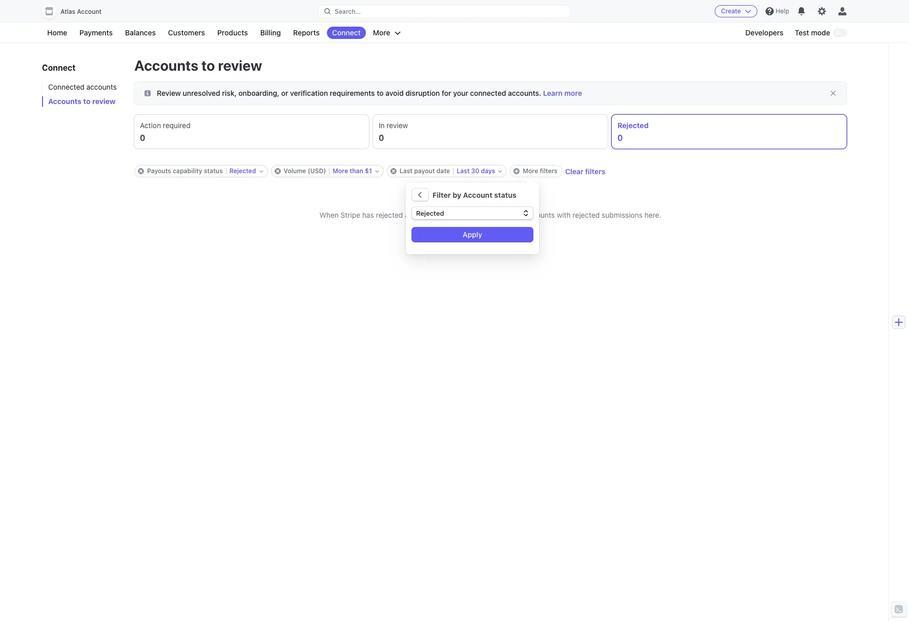 Task type: vqa. For each thing, say whether or not it's contained in the screenshot.
the right Last
yes



Task type: describe. For each thing, give the bounding box(es) containing it.
of
[[504, 211, 510, 219]]

clear filters
[[565, 167, 606, 176]]

0 inside rejected 0
[[618, 133, 623, 143]]

2 rejected from the left
[[573, 211, 600, 219]]

atlas
[[60, 8, 75, 15]]

rejected 0
[[618, 121, 649, 143]]

$1
[[365, 167, 372, 175]]

billing
[[260, 28, 281, 37]]

remove payouts capability status image
[[138, 168, 144, 174]]

you'll
[[452, 211, 470, 219]]

billing link
[[255, 27, 286, 39]]

1 horizontal spatial to
[[201, 57, 215, 74]]

reports
[[293, 28, 320, 37]]

more filters
[[523, 167, 558, 175]]

1 rejected from the left
[[376, 211, 403, 219]]

review
[[157, 89, 181, 97]]

home link
[[42, 27, 72, 39]]

last payout date
[[400, 167, 450, 175]]

disruption
[[406, 89, 440, 97]]

rejected for rejected
[[230, 167, 256, 175]]

payout
[[414, 167, 435, 175]]

1 vertical spatial connect
[[42, 63, 76, 72]]

learn more link
[[543, 89, 582, 97]]

(usd)
[[308, 167, 326, 175]]

test mode
[[795, 28, 831, 37]]

notifications image
[[798, 7, 806, 15]]

more
[[565, 89, 582, 97]]

last for last 30 days
[[457, 167, 470, 175]]

products link
[[212, 27, 253, 39]]

payments
[[80, 28, 113, 37]]

filters for more filters
[[540, 167, 558, 175]]

1 vertical spatial accounts
[[48, 97, 82, 106]]

edit payouts capability status image
[[259, 169, 263, 173]]

capability
[[173, 167, 202, 175]]

account inside menu
[[463, 190, 493, 199]]

with
[[557, 211, 571, 219]]

help
[[776, 7, 790, 15]]

payouts capability status
[[147, 167, 223, 175]]

1 vertical spatial accounts to review
[[48, 97, 116, 106]]

clear filters button
[[565, 167, 606, 176]]

requirements
[[330, 89, 375, 97]]

help button
[[762, 3, 794, 19]]

connected accounts
[[48, 83, 117, 91]]

2 horizontal spatial to
[[377, 89, 384, 97]]

0 horizontal spatial to
[[83, 97, 91, 106]]

mode
[[811, 28, 831, 37]]

atlas account button
[[42, 4, 112, 18]]

filter by account status
[[433, 190, 517, 199]]

more for more
[[373, 28, 390, 37]]

add more filters image
[[514, 168, 520, 174]]

action required 0
[[140, 121, 191, 143]]

last for last payout date
[[400, 167, 413, 175]]

submissions
[[602, 211, 643, 219]]

when stripe has rejected a submission, you'll find a list of the accounts with rejected submissions here.
[[320, 211, 662, 219]]

30
[[471, 167, 480, 175]]

customers
[[168, 28, 205, 37]]

your
[[453, 89, 468, 97]]

connected
[[470, 89, 506, 97]]

connect link
[[327, 27, 366, 39]]

more button
[[368, 27, 406, 39]]

days
[[481, 167, 495, 175]]

rejected for rejected 0
[[618, 121, 649, 130]]

tab list containing 0
[[134, 115, 847, 149]]

volume
[[284, 167, 306, 175]]

connected
[[48, 83, 85, 91]]

balances link
[[120, 27, 161, 39]]

status inside menu
[[494, 190, 517, 199]]

remove volume (usd) image
[[275, 168, 281, 174]]

action
[[140, 121, 161, 130]]

clear filters toolbar
[[134, 165, 847, 177]]

more for more than $1
[[333, 167, 348, 175]]

payouts
[[147, 167, 171, 175]]



Task type: locate. For each thing, give the bounding box(es) containing it.
menu containing filter by account status
[[408, 185, 533, 242]]

list
[[492, 211, 502, 219]]

required
[[163, 121, 191, 130]]

review
[[218, 57, 262, 74], [92, 97, 116, 106], [387, 121, 408, 130]]

more left than
[[333, 167, 348, 175]]

to down the connected accounts link
[[83, 97, 91, 106]]

accounts to review up unresolved
[[134, 57, 262, 74]]

0 for action required 0
[[140, 133, 145, 143]]

1 vertical spatial rejected
[[230, 167, 256, 175]]

1 horizontal spatial status
[[494, 190, 517, 199]]

accounts to review
[[134, 57, 262, 74], [48, 97, 116, 106]]

0 inside the action required 0
[[140, 133, 145, 143]]

clear
[[565, 167, 584, 176]]

onboarding,
[[239, 89, 279, 97]]

1 0 from the left
[[140, 133, 145, 143]]

to left avoid
[[377, 89, 384, 97]]

0 vertical spatial account
[[77, 8, 102, 15]]

account inside button
[[77, 8, 102, 15]]

create
[[721, 7, 741, 15]]

0 horizontal spatial accounts to review
[[48, 97, 116, 106]]

2 horizontal spatial more
[[523, 167, 538, 175]]

0
[[140, 133, 145, 143], [379, 133, 384, 143], [618, 133, 623, 143]]

accounts
[[134, 57, 198, 74], [48, 97, 82, 106]]

review up risk,
[[218, 57, 262, 74]]

account up find
[[463, 190, 493, 199]]

0 horizontal spatial last
[[400, 167, 413, 175]]

unresolved
[[183, 89, 220, 97]]

Search… text field
[[319, 5, 570, 18]]

accounts up review
[[134, 57, 198, 74]]

rejected inside clear filters toolbar
[[230, 167, 256, 175]]

to
[[201, 57, 215, 74], [377, 89, 384, 97], [83, 97, 91, 106]]

a left submission,
[[405, 211, 409, 219]]

1 last from the left
[[400, 167, 413, 175]]

apply button
[[412, 228, 533, 242]]

last left 30
[[457, 167, 470, 175]]

filter
[[433, 190, 451, 199]]

accounts right the
[[525, 211, 555, 219]]

accounts to review link
[[42, 96, 124, 107]]

rejected
[[618, 121, 649, 130], [230, 167, 256, 175]]

review inside in review 0
[[387, 121, 408, 130]]

balances
[[125, 28, 156, 37]]

to up unresolved
[[201, 57, 215, 74]]

2 0 from the left
[[379, 133, 384, 143]]

review right in at the top left of the page
[[387, 121, 408, 130]]

accounts up accounts to review link
[[86, 83, 117, 91]]

tab list
[[134, 115, 847, 149]]

edit last payout date image
[[498, 169, 503, 173]]

last 30 days
[[457, 167, 495, 175]]

connect
[[332, 28, 361, 37], [42, 63, 76, 72]]

remove last payout date image
[[391, 168, 397, 174]]

filters left clear
[[540, 167, 558, 175]]

filters right clear
[[586, 167, 606, 176]]

filters for clear filters
[[586, 167, 606, 176]]

risk,
[[222, 89, 237, 97]]

0 vertical spatial review
[[218, 57, 262, 74]]

1 horizontal spatial 0
[[379, 133, 384, 143]]

for
[[442, 89, 451, 97]]

accounts to review down the connected accounts link
[[48, 97, 116, 106]]

has
[[362, 211, 374, 219]]

more right connect link
[[373, 28, 390, 37]]

0 horizontal spatial more
[[333, 167, 348, 175]]

menu
[[408, 185, 533, 242]]

1 horizontal spatial last
[[457, 167, 470, 175]]

accounts.
[[508, 89, 541, 97]]

connect down search… on the left top of page
[[332, 28, 361, 37]]

1 vertical spatial account
[[463, 190, 493, 199]]

more than $1
[[333, 167, 372, 175]]

0 horizontal spatial filters
[[540, 167, 558, 175]]

1 horizontal spatial accounts
[[134, 57, 198, 74]]

stripe
[[341, 211, 360, 219]]

last right remove last payout date icon
[[400, 167, 413, 175]]

0 horizontal spatial a
[[405, 211, 409, 219]]

0 for in review 0
[[379, 133, 384, 143]]

status up of
[[494, 190, 517, 199]]

customers link
[[163, 27, 210, 39]]

home
[[47, 28, 67, 37]]

1 horizontal spatial account
[[463, 190, 493, 199]]

rejected right with
[[573, 211, 600, 219]]

connected accounts link
[[42, 82, 124, 92]]

1 a from the left
[[405, 211, 409, 219]]

rejected
[[376, 211, 403, 219], [573, 211, 600, 219]]

or
[[281, 89, 288, 97]]

2 vertical spatial review
[[387, 121, 408, 130]]

accounts down connected
[[48, 97, 82, 106]]

0 horizontal spatial accounts
[[86, 83, 117, 91]]

0 vertical spatial accounts
[[86, 83, 117, 91]]

date
[[437, 167, 450, 175]]

more for more filters
[[523, 167, 538, 175]]

status inside clear filters toolbar
[[204, 167, 223, 175]]

1 horizontal spatial accounts
[[525, 211, 555, 219]]

more
[[373, 28, 390, 37], [333, 167, 348, 175], [523, 167, 538, 175]]

1 horizontal spatial review
[[218, 57, 262, 74]]

more right add more filters 'image'
[[523, 167, 538, 175]]

1 horizontal spatial rejected
[[573, 211, 600, 219]]

developers
[[746, 28, 784, 37]]

products
[[217, 28, 248, 37]]

1 horizontal spatial accounts to review
[[134, 57, 262, 74]]

review down the connected accounts link
[[92, 97, 116, 106]]

0 horizontal spatial status
[[204, 167, 223, 175]]

status right capability
[[204, 167, 223, 175]]

apply
[[463, 230, 482, 239]]

developers link
[[741, 27, 789, 39]]

2 horizontal spatial 0
[[618, 133, 623, 143]]

status
[[204, 167, 223, 175], [494, 190, 517, 199]]

2 last from the left
[[457, 167, 470, 175]]

here.
[[645, 211, 662, 219]]

volume (usd)
[[284, 167, 326, 175]]

payments link
[[74, 27, 118, 39]]

svg image
[[145, 90, 151, 96]]

0 horizontal spatial accounts
[[48, 97, 82, 106]]

than
[[350, 167, 363, 175]]

1 vertical spatial review
[[92, 97, 116, 106]]

account right atlas
[[77, 8, 102, 15]]

0 horizontal spatial review
[[92, 97, 116, 106]]

0 horizontal spatial connect
[[42, 63, 76, 72]]

when
[[320, 211, 339, 219]]

0 vertical spatial accounts to review
[[134, 57, 262, 74]]

1 vertical spatial accounts
[[525, 211, 555, 219]]

0 vertical spatial status
[[204, 167, 223, 175]]

0 vertical spatial connect
[[332, 28, 361, 37]]

avoid
[[386, 89, 404, 97]]

review unresolved risk, onboarding, or verification requirements to avoid disruption for your connected accounts. learn more
[[157, 89, 582, 97]]

search…
[[335, 7, 361, 15]]

filters
[[586, 167, 606, 176], [540, 167, 558, 175]]

the
[[512, 211, 523, 219]]

in review 0
[[379, 121, 408, 143]]

0 horizontal spatial rejected
[[376, 211, 403, 219]]

more inside button
[[373, 28, 390, 37]]

Search… search field
[[319, 5, 570, 18]]

2 horizontal spatial review
[[387, 121, 408, 130]]

svg image
[[417, 192, 423, 198]]

reports link
[[288, 27, 325, 39]]

0 horizontal spatial 0
[[140, 133, 145, 143]]

find
[[472, 211, 484, 219]]

create button
[[715, 5, 758, 17]]

accounts
[[86, 83, 117, 91], [525, 211, 555, 219]]

submission,
[[411, 211, 450, 219]]

last
[[400, 167, 413, 175], [457, 167, 470, 175]]

0 vertical spatial rejected
[[618, 121, 649, 130]]

1 horizontal spatial more
[[373, 28, 390, 37]]

2 a from the left
[[486, 211, 490, 219]]

edit volume (usd) image
[[375, 169, 379, 173]]

by
[[453, 190, 462, 199]]

0 horizontal spatial rejected
[[230, 167, 256, 175]]

verification
[[290, 89, 328, 97]]

a left list
[[486, 211, 490, 219]]

0 horizontal spatial account
[[77, 8, 102, 15]]

test
[[795, 28, 810, 37]]

1 horizontal spatial rejected
[[618, 121, 649, 130]]

learn
[[543, 89, 563, 97]]

atlas account
[[60, 8, 102, 15]]

1 horizontal spatial connect
[[332, 28, 361, 37]]

1 vertical spatial status
[[494, 190, 517, 199]]

0 inside in review 0
[[379, 133, 384, 143]]

3 0 from the left
[[618, 133, 623, 143]]

1 horizontal spatial a
[[486, 211, 490, 219]]

0 vertical spatial accounts
[[134, 57, 198, 74]]

in
[[379, 121, 385, 130]]

a
[[405, 211, 409, 219], [486, 211, 490, 219]]

1 horizontal spatial filters
[[586, 167, 606, 176]]

connect up connected
[[42, 63, 76, 72]]

rejected right has
[[376, 211, 403, 219]]



